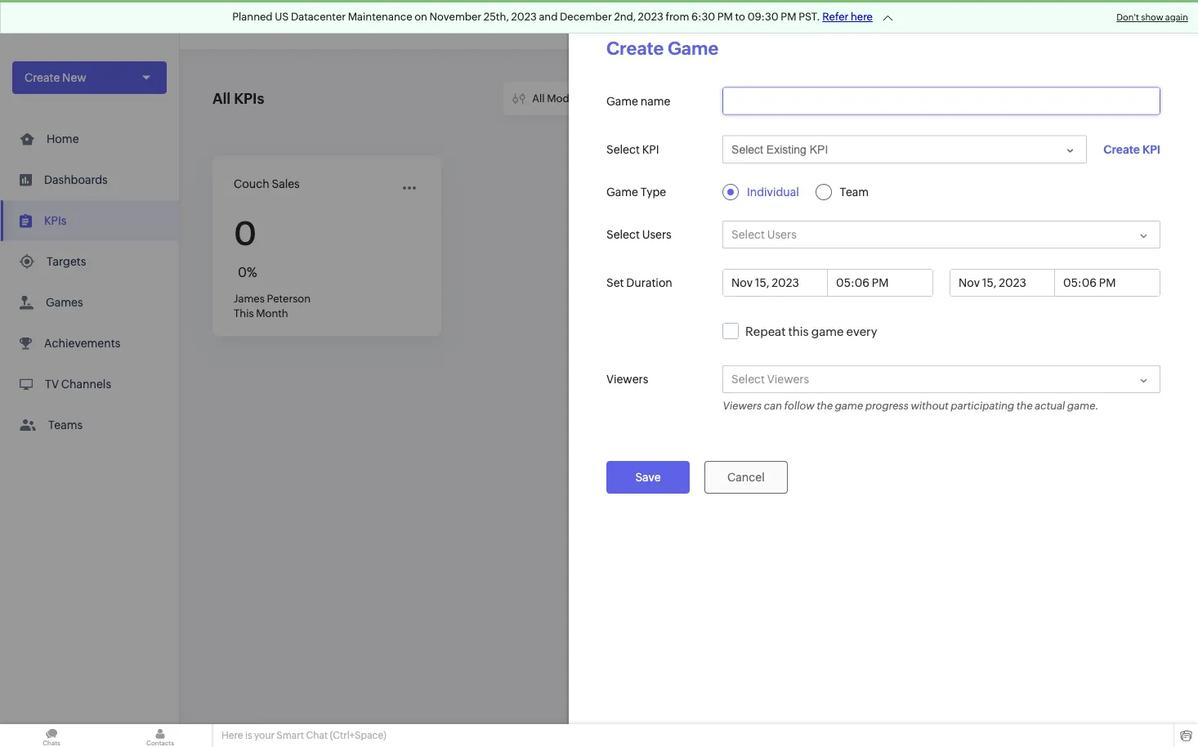 Task type: locate. For each thing, give the bounding box(es) containing it.
2nd,
[[614, 11, 636, 23]]

2023
[[511, 11, 537, 23], [638, 11, 664, 23]]

planned
[[232, 11, 273, 23]]

datacenter
[[291, 11, 346, 23]]

can
[[764, 400, 782, 412]]

kpis right all on the left
[[234, 90, 264, 107]]

0 vertical spatial kpis
[[234, 90, 264, 107]]

follow
[[784, 400, 815, 412]]

is
[[245, 730, 252, 741]]

james up select existing kpi text box
[[885, 92, 916, 104]]

select kpi
[[607, 143, 660, 156]]

game left name
[[607, 94, 639, 108]]

0%
[[238, 265, 257, 280]]

select down individual
[[732, 228, 765, 241]]

home
[[47, 132, 79, 146]]

viewers can follow the game progress without participating the actual game.
[[723, 400, 1099, 412]]

set end date text field
[[951, 270, 1056, 296]]

1 vertical spatial kpis
[[44, 214, 67, 227]]

0 horizontal spatial pm
[[718, 11, 733, 23]]

1 horizontal spatial select users
[[732, 228, 797, 241]]

kpis up targets
[[44, 214, 67, 227]]

1 vertical spatial peterson
[[267, 292, 311, 305]]

viewers
[[607, 373, 649, 386], [768, 373, 810, 386], [723, 400, 762, 412]]

0 horizontal spatial select users
[[607, 228, 672, 241]]

select down game type on the right top
[[607, 228, 640, 241]]

don't show again link
[[1117, 12, 1189, 22]]

viewers inside 'field'
[[768, 373, 810, 386]]

2 select users from the left
[[732, 228, 797, 241]]

peterson up select existing kpi text box
[[918, 92, 962, 104]]

duration
[[627, 276, 673, 289]]

type
[[641, 186, 667, 199]]

game
[[812, 324, 844, 338], [835, 400, 863, 412]]

kpis
[[234, 90, 264, 107], [44, 214, 67, 227]]

pm left to
[[718, 11, 733, 23]]

select
[[607, 143, 640, 156], [607, 228, 640, 241], [732, 228, 765, 241], [732, 373, 765, 386]]

game left type
[[607, 186, 639, 199]]

2 horizontal spatial kpi
[[1143, 143, 1161, 156]]

list
[[0, 119, 179, 446]]

save
[[636, 471, 661, 484]]

james for james peterson
[[885, 92, 916, 104]]

peterson up month
[[267, 292, 311, 305]]

select up can
[[732, 373, 765, 386]]

peterson inside "james peterson this month"
[[267, 292, 311, 305]]

game
[[668, 38, 719, 58], [607, 94, 639, 108], [607, 186, 639, 199]]

maintenance
[[348, 11, 413, 23]]

kpi
[[1075, 92, 1092, 105], [643, 143, 660, 156], [1143, 143, 1161, 156]]

0 vertical spatial game
[[668, 38, 719, 58]]

1 horizontal spatial create kpi
[[1104, 143, 1161, 156]]

create kpi inside button
[[1037, 92, 1092, 105]]

1 horizontal spatial peterson
[[918, 92, 962, 104]]

users inside select users field
[[768, 228, 797, 241]]

viewers for viewers can follow the game progress without participating the actual game.
[[723, 400, 762, 412]]

Select Users field
[[723, 221, 1161, 249]]

0 horizontal spatial the
[[817, 400, 833, 412]]

1 horizontal spatial kpi
[[1075, 92, 1092, 105]]

0 horizontal spatial kpi
[[643, 143, 660, 156]]

select viewers
[[732, 373, 810, 386]]

repeat
[[746, 324, 786, 338]]

0 horizontal spatial users
[[643, 228, 672, 241]]

users
[[643, 228, 672, 241], [768, 228, 797, 241]]

pm left pst.
[[781, 11, 797, 23]]

1 horizontal spatial the
[[1017, 400, 1033, 412]]

0 horizontal spatial james
[[234, 292, 265, 305]]

viewers for viewers
[[607, 373, 649, 386]]

cancel button
[[705, 461, 788, 494]]

create kpi
[[1037, 92, 1092, 105], [1104, 143, 1161, 156]]

0 horizontal spatial kpis
[[44, 214, 67, 227]]

us
[[275, 11, 289, 23]]

actual
[[1035, 400, 1065, 412]]

0 horizontal spatial viewers
[[607, 373, 649, 386]]

1 horizontal spatial 2023
[[638, 11, 664, 23]]

2023 left and
[[511, 11, 537, 23]]

1 vertical spatial james
[[234, 292, 265, 305]]

this
[[789, 324, 809, 338]]

james inside "james peterson this month"
[[234, 292, 265, 305]]

james
[[885, 92, 916, 104], [234, 292, 265, 305]]

users down type
[[643, 228, 672, 241]]

create kpi button
[[1016, 82, 1113, 114]]

smart
[[277, 730, 304, 741]]

1 horizontal spatial users
[[768, 228, 797, 241]]

new
[[62, 71, 86, 84]]

game down 6:30
[[668, 38, 719, 58]]

1 vertical spatial game
[[607, 94, 639, 108]]

1 the from the left
[[817, 400, 833, 412]]

cancel
[[728, 471, 765, 484]]

2 vertical spatial game
[[607, 186, 639, 199]]

0 vertical spatial game
[[812, 324, 844, 338]]

0 vertical spatial create kpi
[[1037, 92, 1092, 105]]

0 horizontal spatial 2023
[[511, 11, 537, 23]]

don't
[[1117, 12, 1140, 22]]

this
[[234, 307, 254, 319]]

None text field
[[828, 270, 933, 296]]

month
[[256, 307, 288, 319]]

the left actual
[[1017, 400, 1033, 412]]

2 2023 from the left
[[638, 11, 664, 23]]

peterson
[[918, 92, 962, 104], [267, 292, 311, 305]]

2 users from the left
[[768, 228, 797, 241]]

0 vertical spatial peterson
[[918, 92, 962, 104]]

Select Existing KPI text field
[[732, 143, 1042, 156]]

09:30
[[748, 11, 779, 23]]

participating
[[951, 400, 1015, 412]]

0 horizontal spatial peterson
[[267, 292, 311, 305]]

create
[[607, 38, 664, 58], [25, 71, 60, 84], [1037, 92, 1072, 105], [1104, 143, 1141, 156]]

1 vertical spatial create kpi
[[1104, 143, 1161, 156]]

don't show again
[[1117, 12, 1189, 22]]

select users down individual
[[732, 228, 797, 241]]

refer here link
[[823, 11, 873, 23]]

to
[[736, 11, 746, 23]]

the right follow
[[817, 400, 833, 412]]

0 horizontal spatial create kpi
[[1037, 92, 1092, 105]]

james up this
[[234, 292, 265, 305]]

1 horizontal spatial viewers
[[723, 400, 762, 412]]

None field
[[723, 135, 1088, 164]]

game right this
[[812, 324, 844, 338]]

select users down game type on the right top
[[607, 228, 672, 241]]

1 horizontal spatial pm
[[781, 11, 797, 23]]

save button
[[607, 461, 690, 494]]

2023 right 2nd,
[[638, 11, 664, 23]]

without
[[911, 400, 949, 412]]

and
[[539, 11, 558, 23]]

2 the from the left
[[1017, 400, 1033, 412]]

pm
[[718, 11, 733, 23], [781, 11, 797, 23]]

refer
[[823, 11, 849, 23]]

game for game type
[[607, 186, 639, 199]]

1 horizontal spatial james
[[885, 92, 916, 104]]

0 vertical spatial james
[[885, 92, 916, 104]]

2 horizontal spatial viewers
[[768, 373, 810, 386]]

select users
[[607, 228, 672, 241], [732, 228, 797, 241]]

1 vertical spatial game
[[835, 400, 863, 412]]

create inside button
[[1037, 92, 1072, 105]]

game left progress at the bottom right
[[835, 400, 863, 412]]

james peterson
[[885, 92, 962, 104]]

set
[[607, 276, 624, 289]]

users down individual
[[768, 228, 797, 241]]

None text field
[[724, 88, 1160, 114], [1056, 270, 1160, 296], [724, 88, 1160, 114], [1056, 270, 1160, 296]]

show
[[1142, 12, 1164, 22]]

the
[[817, 400, 833, 412], [1017, 400, 1033, 412]]

every
[[847, 324, 878, 338]]

achievements
[[44, 337, 120, 350]]



Task type: describe. For each thing, give the bounding box(es) containing it.
select inside select viewers 'field'
[[732, 373, 765, 386]]

game name
[[607, 94, 671, 108]]

game for game name
[[607, 94, 639, 108]]

kpi inside button
[[1075, 92, 1092, 105]]

1 horizontal spatial kpis
[[234, 90, 264, 107]]

individual
[[747, 186, 800, 199]]

progress
[[866, 400, 909, 412]]

james for james peterson this month
[[234, 292, 265, 305]]

all kpis
[[213, 90, 264, 107]]

tv
[[45, 378, 59, 391]]

again
[[1166, 12, 1189, 22]]

from
[[666, 11, 690, 23]]

here is your smart chat (ctrl+space)
[[222, 730, 387, 741]]

tv channels
[[45, 378, 111, 391]]

select up game type on the right top
[[607, 143, 640, 156]]

games
[[46, 296, 83, 309]]

name
[[641, 94, 671, 108]]

all
[[213, 90, 231, 107]]

peterson for james peterson
[[918, 92, 962, 104]]

targets
[[47, 255, 86, 268]]

motivator
[[37, 17, 97, 32]]

here
[[851, 11, 873, 23]]

select users inside field
[[732, 228, 797, 241]]

Select Viewers field
[[723, 366, 1161, 393]]

25th,
[[484, 11, 509, 23]]

november
[[430, 11, 482, 23]]

(ctrl+space)
[[330, 730, 387, 741]]

chat
[[306, 730, 328, 741]]

couch sales
[[234, 177, 300, 191]]

1 pm from the left
[[718, 11, 733, 23]]

couch
[[234, 177, 270, 191]]

peterson for james peterson this month
[[267, 292, 311, 305]]

create new
[[25, 71, 86, 84]]

on
[[415, 11, 428, 23]]

2 pm from the left
[[781, 11, 797, 23]]

kpis inside list
[[44, 214, 67, 227]]

planned us datacenter maintenance on november 25th, 2023 and december 2nd, 2023 from 6:30 pm to 09:30 pm pst. refer here
[[232, 11, 873, 23]]

1 users from the left
[[643, 228, 672, 241]]

teams
[[48, 419, 83, 432]]

1 2023 from the left
[[511, 11, 537, 23]]

team
[[840, 186, 869, 199]]

select inside select users field
[[732, 228, 765, 241]]

december
[[560, 11, 612, 23]]

create game
[[607, 38, 719, 58]]

your
[[254, 730, 275, 741]]

repeat this game every
[[746, 324, 878, 338]]

dashboards
[[44, 173, 108, 186]]

contacts image
[[109, 725, 212, 747]]

game.
[[1068, 400, 1099, 412]]

pst.
[[799, 11, 821, 23]]

user image
[[1148, 11, 1174, 38]]

1 select users from the left
[[607, 228, 672, 241]]

channels
[[61, 378, 111, 391]]

chats image
[[0, 725, 103, 747]]

game type
[[607, 186, 667, 199]]

set duration
[[607, 276, 673, 289]]

here
[[222, 730, 243, 741]]

6:30
[[692, 11, 716, 23]]

0
[[234, 215, 257, 253]]

list containing home
[[0, 119, 179, 446]]

sales
[[272, 177, 300, 191]]

james peterson this month
[[234, 292, 311, 319]]

set start date text field
[[724, 270, 828, 296]]



Task type: vqa. For each thing, say whether or not it's contained in the screenshot.
row group
no



